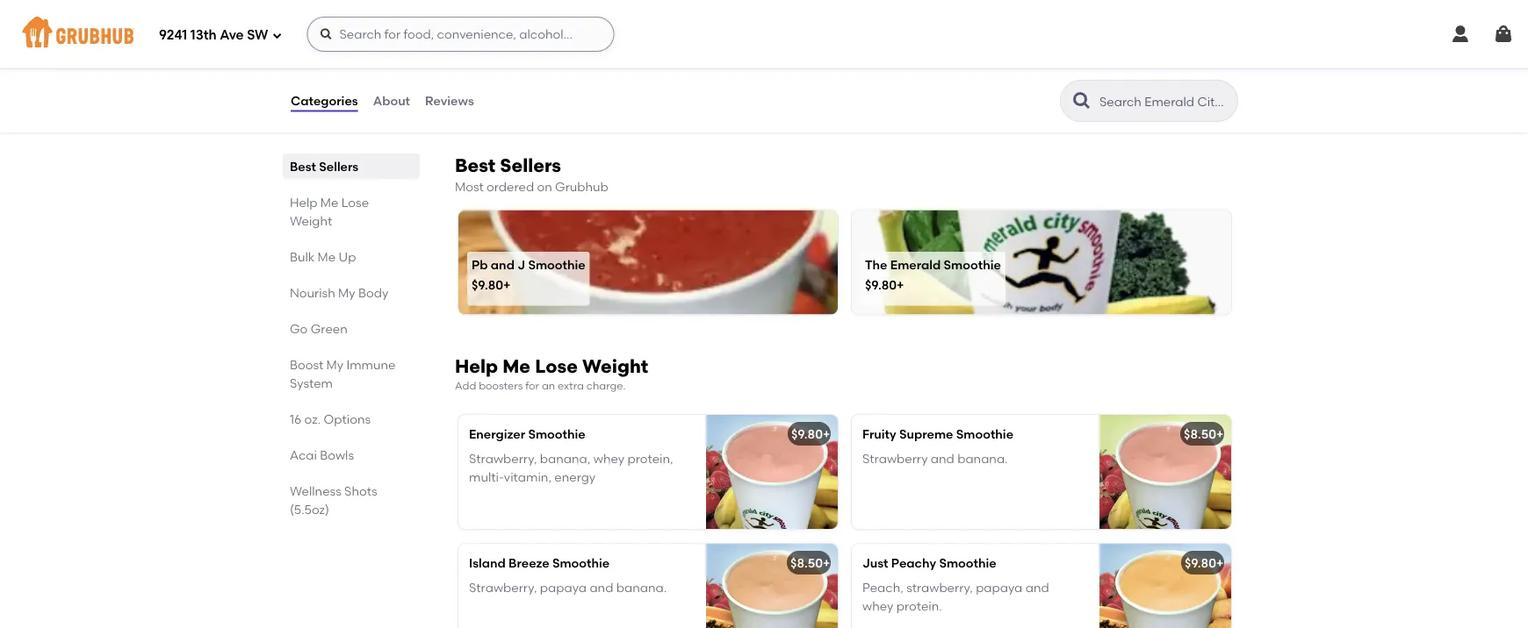 Task type: vqa. For each thing, say whether or not it's contained in the screenshot.
3 button
no



Task type: locate. For each thing, give the bounding box(es) containing it.
1 vertical spatial $9.80 +
[[1185, 556, 1224, 571]]

svg image
[[1450, 24, 1471, 45]]

acai bowls
[[290, 448, 354, 463]]

svg image right svg image
[[1493, 24, 1514, 45]]

sellers inside best sellers tab
[[319, 159, 358, 174]]

my right the boost
[[326, 358, 343, 372]]

2 min from the left
[[544, 41, 563, 54]]

go green
[[290, 322, 348, 336]]

best inside best sellers most ordered on grubhub
[[455, 155, 496, 177]]

papaya down island breeze smoothie
[[540, 581, 587, 596]]

weight up charge.
[[582, 355, 648, 378]]

sellers for best sellers
[[319, 159, 358, 174]]

best
[[455, 155, 496, 177], [290, 159, 316, 174]]

$8.50
[[1184, 427, 1216, 442], [791, 556, 823, 571]]

me for help me lose weight
[[320, 195, 339, 210]]

about button
[[372, 69, 411, 133]]

0 vertical spatial help
[[290, 195, 317, 210]]

help up the add
[[455, 355, 498, 378]]

0 horizontal spatial banana.
[[616, 581, 667, 596]]

sellers inside best sellers most ordered on grubhub
[[500, 155, 561, 177]]

0 horizontal spatial $8.50
[[791, 556, 823, 571]]

sellers up on
[[500, 155, 561, 177]]

6.4
[[471, 41, 486, 54]]

1 vertical spatial $8.50
[[791, 556, 823, 571]]

lose for help me lose weight
[[341, 195, 369, 210]]

sellers
[[500, 155, 561, 177], [319, 159, 358, 174]]

Search Emerald City Smoothie search field
[[1098, 93, 1232, 110]]

weight up bulk
[[290, 213, 332, 228]]

strawberry, down island
[[469, 581, 537, 596]]

Search for food, convenience, alcohol... search field
[[307, 17, 614, 52]]

1 horizontal spatial $8.50
[[1184, 427, 1216, 442]]

1 horizontal spatial whey
[[862, 599, 894, 614]]

smoothie inside the emerald smoothie $9.80 +
[[944, 257, 1001, 272]]

and inside the peach, strawberry, papaya and whey protein.
[[1026, 581, 1049, 596]]

smoothie up 'strawberry, papaya and banana.'
[[552, 556, 610, 571]]

1 min from the left
[[371, 41, 390, 54]]

charge.
[[586, 380, 626, 392]]

oz.
[[304, 412, 321, 427]]

$9.80
[[472, 278, 503, 293], [865, 278, 897, 293], [791, 427, 823, 442], [1185, 556, 1216, 571]]

up
[[339, 250, 356, 264]]

16 oz. options
[[290, 412, 371, 427]]

1 horizontal spatial svg image
[[319, 27, 333, 41]]

help down best sellers
[[290, 195, 317, 210]]

me inside help me lose weight add boosters for an extra charge.
[[503, 355, 531, 378]]

0 horizontal spatial best
[[290, 159, 316, 174]]

sellers for best sellers most ordered on grubhub
[[500, 155, 561, 177]]

$8.50 + for strawberry and banana.
[[1184, 427, 1224, 442]]

island breeze smoothie
[[469, 556, 610, 571]]

9241 13th ave sw
[[159, 27, 268, 43]]

banana,
[[540, 452, 591, 467]]

nourish
[[290, 286, 335, 300]]

weight inside help me lose weight add boosters for an extra charge.
[[582, 355, 648, 378]]

0 vertical spatial strawberry,
[[469, 452, 537, 467]]

lose
[[341, 195, 369, 210], [535, 355, 578, 378]]

wellness
[[290, 484, 341, 499]]

nourish my body tab
[[290, 284, 413, 302]]

shots
[[344, 484, 377, 499]]

1 papaya from the left
[[540, 581, 587, 596]]

smoothie
[[528, 257, 586, 272], [944, 257, 1001, 272], [528, 427, 586, 442], [956, 427, 1014, 442], [552, 556, 610, 571], [939, 556, 997, 571]]

1 horizontal spatial $8.50 +
[[1184, 427, 1224, 442]]

+ inside the emerald smoothie $9.80 +
[[897, 278, 904, 293]]

bulk me up
[[290, 250, 356, 264]]

+
[[503, 278, 511, 293], [897, 278, 904, 293], [823, 427, 830, 442], [1216, 427, 1224, 442], [823, 556, 830, 571], [1216, 556, 1224, 571]]

+ for peach, strawberry, papaya and whey protein.
[[1216, 556, 1224, 571]]

pb
[[472, 257, 488, 272]]

strawberry, for energizer
[[469, 452, 537, 467]]

1 vertical spatial my
[[326, 358, 343, 372]]

me
[[320, 195, 339, 210], [318, 250, 336, 264], [503, 355, 531, 378]]

me for bulk me up
[[318, 250, 336, 264]]

1 horizontal spatial papaya
[[976, 581, 1023, 596]]

papaya inside the peach, strawberry, papaya and whey protein.
[[976, 581, 1023, 596]]

smoothie up the peach, strawberry, papaya and whey protein.
[[939, 556, 997, 571]]

1 vertical spatial lose
[[535, 355, 578, 378]]

smoothie up strawberry and banana.
[[956, 427, 1014, 442]]

0 vertical spatial $9.80 +
[[791, 427, 830, 442]]

1 horizontal spatial best
[[455, 155, 496, 177]]

weight for help me lose weight
[[290, 213, 332, 228]]

strawberry, inside the strawberry, banana, whey protein, multi-vitamin, energy
[[469, 452, 537, 467]]

pb and j smoothie $9.80 +
[[472, 257, 586, 293]]

sellers up help me lose weight
[[319, 159, 358, 174]]

papaya right strawberry, on the right bottom of page
[[976, 581, 1023, 596]]

just
[[862, 556, 888, 571]]

lose inside help me lose weight
[[341, 195, 369, 210]]

an
[[542, 380, 555, 392]]

0 horizontal spatial $9.80 +
[[791, 427, 830, 442]]

whey inside the strawberry, banana, whey protein, multi-vitamin, energy
[[593, 452, 625, 467]]

pickup 6.4 mi • 10–20 min
[[471, 26, 563, 54]]

0 horizontal spatial papaya
[[540, 581, 587, 596]]

best inside tab
[[290, 159, 316, 174]]

weight
[[290, 213, 332, 228], [582, 355, 648, 378]]

weight for help me lose weight add boosters for an extra charge.
[[582, 355, 648, 378]]

strawberry, up the multi-
[[469, 452, 537, 467]]

1 horizontal spatial banana.
[[957, 452, 1008, 467]]

the
[[865, 257, 887, 272]]

me inside help me lose weight
[[320, 195, 339, 210]]

1 vertical spatial help
[[455, 355, 498, 378]]

whey down peach, at bottom right
[[862, 599, 894, 614]]

energy
[[554, 470, 596, 485]]

0 horizontal spatial min
[[371, 41, 390, 54]]

and
[[491, 257, 515, 272], [931, 452, 955, 467], [590, 581, 613, 596], [1026, 581, 1049, 596]]

0 horizontal spatial help
[[290, 195, 317, 210]]

16
[[290, 412, 301, 427]]

lose up the an
[[535, 355, 578, 378]]

0 horizontal spatial $8.50 +
[[791, 556, 830, 571]]

ave
[[220, 27, 244, 43]]

ordered
[[487, 180, 534, 195]]

breeze
[[509, 556, 549, 571]]

1 strawberry, from the top
[[469, 452, 537, 467]]

for
[[525, 380, 539, 392]]

nourish my body
[[290, 286, 388, 300]]

main navigation navigation
[[0, 0, 1528, 69]]

me left up in the top of the page
[[318, 250, 336, 264]]

pickup
[[499, 26, 535, 38]]

0 vertical spatial whey
[[593, 452, 625, 467]]

svg image
[[1493, 24, 1514, 45], [319, 27, 333, 41], [272, 30, 282, 41]]

smoothie for the emerald smoothie $9.80 +
[[944, 257, 1001, 272]]

1 vertical spatial me
[[318, 250, 336, 264]]

0 horizontal spatial sellers
[[319, 159, 358, 174]]

bulk me up tab
[[290, 248, 413, 266]]

1 vertical spatial $8.50 +
[[791, 556, 830, 571]]

categories button
[[290, 69, 359, 133]]

reviews
[[425, 93, 474, 108]]

smoothie for just peachy smoothie
[[939, 556, 997, 571]]

1 horizontal spatial weight
[[582, 355, 648, 378]]

my left 'body'
[[338, 286, 355, 300]]

strawberry
[[862, 452, 928, 467]]

help me lose weight tab
[[290, 193, 413, 230]]

0 horizontal spatial whey
[[593, 452, 625, 467]]

0 vertical spatial lose
[[341, 195, 369, 210]]

1 horizontal spatial help
[[455, 355, 498, 378]]

me up boosters
[[503, 355, 531, 378]]

min inside 'delivery 35–50 min'
[[371, 41, 390, 54]]

vitamin,
[[504, 470, 552, 485]]

svg image left 35–50
[[319, 27, 333, 41]]

1 horizontal spatial min
[[544, 41, 563, 54]]

help
[[290, 195, 317, 210], [455, 355, 498, 378]]

banana.
[[957, 452, 1008, 467], [616, 581, 667, 596]]

+ inside pb and j smoothie $9.80 +
[[503, 278, 511, 293]]

my inside the boost my immune system
[[326, 358, 343, 372]]

acai bowls tab
[[290, 446, 413, 465]]

whey up energy
[[593, 452, 625, 467]]

2 horizontal spatial svg image
[[1493, 24, 1514, 45]]

1 horizontal spatial sellers
[[500, 155, 561, 177]]

option group
[[290, 18, 591, 62]]

lose inside help me lose weight add boosters for an extra charge.
[[535, 355, 578, 378]]

boosters
[[479, 380, 523, 392]]

svg image right sw
[[272, 30, 282, 41]]

0 vertical spatial $8.50 +
[[1184, 427, 1224, 442]]

help inside help me lose weight
[[290, 195, 317, 210]]

0 vertical spatial banana.
[[957, 452, 1008, 467]]

help inside help me lose weight add boosters for an extra charge.
[[455, 355, 498, 378]]

my
[[338, 286, 355, 300], [326, 358, 343, 372]]

$9.80 +
[[791, 427, 830, 442], [1185, 556, 1224, 571]]

me inside 'tab'
[[318, 250, 336, 264]]

weight inside help me lose weight
[[290, 213, 332, 228]]

whey inside the peach, strawberry, papaya and whey protein.
[[862, 599, 894, 614]]

best up most
[[455, 155, 496, 177]]

papaya
[[540, 581, 587, 596], [976, 581, 1023, 596]]

1 horizontal spatial $9.80 +
[[1185, 556, 1224, 571]]

0 vertical spatial weight
[[290, 213, 332, 228]]

0 vertical spatial $8.50
[[1184, 427, 1216, 442]]

2 vertical spatial me
[[503, 355, 531, 378]]

whey
[[593, 452, 625, 467], [862, 599, 894, 614]]

supreme
[[899, 427, 953, 442]]

island
[[469, 556, 506, 571]]

1 vertical spatial whey
[[862, 599, 894, 614]]

2 papaya from the left
[[976, 581, 1023, 596]]

best sellers
[[290, 159, 358, 174]]

min down delivery
[[371, 41, 390, 54]]

1 vertical spatial weight
[[582, 355, 648, 378]]

1 vertical spatial strawberry,
[[469, 581, 537, 596]]

$9.80 + for strawberry, banana, whey protein, multi-vitamin, energy
[[791, 427, 830, 442]]

0 horizontal spatial weight
[[290, 213, 332, 228]]

0 horizontal spatial lose
[[341, 195, 369, 210]]

2 strawberry, from the top
[[469, 581, 537, 596]]

0 vertical spatial my
[[338, 286, 355, 300]]

min right 10–20
[[544, 41, 563, 54]]

lose down best sellers tab
[[341, 195, 369, 210]]

best up help me lose weight
[[290, 159, 316, 174]]

about
[[373, 93, 410, 108]]

strawberry, for island
[[469, 581, 537, 596]]

min
[[371, 41, 390, 54], [544, 41, 563, 54]]

me down best sellers
[[320, 195, 339, 210]]

1 horizontal spatial lose
[[535, 355, 578, 378]]

help me lose weight
[[290, 195, 369, 228]]

smoothie inside pb and j smoothie $9.80 +
[[528, 257, 586, 272]]

smoothie right emerald
[[944, 257, 1001, 272]]

energizer smoothie image
[[706, 415, 838, 529]]

smoothie right j
[[528, 257, 586, 272]]

+ for strawberry, papaya and banana.
[[823, 556, 830, 571]]

0 vertical spatial me
[[320, 195, 339, 210]]

island breeze smoothie image
[[706, 544, 838, 629]]



Task type: describe. For each thing, give the bounding box(es) containing it.
9241
[[159, 27, 187, 43]]

$9.80 inside the emerald smoothie $9.80 +
[[865, 278, 897, 293]]

options
[[324, 412, 371, 427]]

strawberry and banana.
[[862, 452, 1008, 467]]

categories
[[291, 93, 358, 108]]

smoothie up banana,
[[528, 427, 586, 442]]

go
[[290, 322, 308, 336]]

extra
[[558, 380, 584, 392]]

$8.50 + for strawberry, papaya and banana.
[[791, 556, 830, 571]]

delivery 35–50 min
[[338, 26, 390, 54]]

energizer
[[469, 427, 525, 442]]

smoothie for island breeze smoothie
[[552, 556, 610, 571]]

body
[[358, 286, 388, 300]]

best for best sellers
[[290, 159, 316, 174]]

16 oz. options tab
[[290, 410, 413, 429]]

(5.5oz)
[[290, 502, 329, 517]]

emerald
[[890, 257, 941, 272]]

+ for strawberry and banana.
[[1216, 427, 1224, 442]]

green
[[311, 322, 348, 336]]

wellness shots (5.5oz)
[[290, 484, 377, 517]]

best for best sellers most ordered on grubhub
[[455, 155, 496, 177]]

protein,
[[628, 452, 673, 467]]

peach,
[[862, 581, 904, 596]]

search icon image
[[1071, 91, 1093, 112]]

$8.50 for strawberry, papaya and banana.
[[791, 556, 823, 571]]

smoothie for fruity supreme smoothie
[[956, 427, 1014, 442]]

0 horizontal spatial svg image
[[272, 30, 282, 41]]

add
[[455, 380, 476, 392]]

system
[[290, 376, 333, 391]]

my for nourish
[[338, 286, 355, 300]]

me for help me lose weight add boosters for an extra charge.
[[503, 355, 531, 378]]

go green tab
[[290, 320, 413, 338]]

wellness shots (5.5oz) tab
[[290, 482, 413, 519]]

mi
[[489, 41, 502, 54]]

protein.
[[897, 599, 942, 614]]

just peachy smoothie image
[[1100, 544, 1231, 629]]

on
[[537, 180, 552, 195]]

delivery
[[343, 26, 385, 38]]

help for help me lose weight
[[290, 195, 317, 210]]

and inside pb and j smoothie $9.80 +
[[491, 257, 515, 272]]

$8.50 for strawberry and banana.
[[1184, 427, 1216, 442]]

fruity supreme smoothie
[[862, 427, 1014, 442]]

fruity
[[862, 427, 896, 442]]

the emerald smoothie $9.80 +
[[865, 257, 1001, 293]]

bowls
[[320, 448, 354, 463]]

strawberry,
[[906, 581, 973, 596]]

immune
[[346, 358, 396, 372]]

strawberry, banana, whey protein, multi-vitamin, energy
[[469, 452, 673, 485]]

boost my immune system tab
[[290, 356, 413, 393]]

10–20
[[513, 41, 541, 54]]

fruity supreme smoothie image
[[1100, 415, 1231, 529]]

acai
[[290, 448, 317, 463]]

reviews button
[[424, 69, 475, 133]]

•
[[505, 41, 509, 54]]

most
[[455, 180, 484, 195]]

strawberry, papaya and banana.
[[469, 581, 667, 596]]

1 vertical spatial banana.
[[616, 581, 667, 596]]

help for help me lose weight add boosters for an extra charge.
[[455, 355, 498, 378]]

$9.80 + for peach, strawberry, papaya and whey protein.
[[1185, 556, 1224, 571]]

boost
[[290, 358, 323, 372]]

option group containing delivery 35–50 min
[[290, 18, 591, 62]]

energizer smoothie
[[469, 427, 586, 442]]

boost my immune system
[[290, 358, 396, 391]]

13th
[[190, 27, 217, 43]]

35–50
[[338, 41, 369, 54]]

$9.80 inside pb and j smoothie $9.80 +
[[472, 278, 503, 293]]

min inside pickup 6.4 mi • 10–20 min
[[544, 41, 563, 54]]

sw
[[247, 27, 268, 43]]

+ for strawberry, banana, whey protein, multi-vitamin, energy
[[823, 427, 830, 442]]

j
[[518, 257, 525, 272]]

best sellers tab
[[290, 157, 413, 176]]

peach, strawberry, papaya and whey protein.
[[862, 581, 1049, 614]]

best sellers most ordered on grubhub
[[455, 155, 608, 195]]

help me lose weight add boosters for an extra charge.
[[455, 355, 648, 392]]

multi-
[[469, 470, 504, 485]]

just peachy smoothie
[[862, 556, 997, 571]]

peachy
[[891, 556, 936, 571]]

my for boost
[[326, 358, 343, 372]]

lose for help me lose weight add boosters for an extra charge.
[[535, 355, 578, 378]]

grubhub
[[555, 180, 608, 195]]

bulk
[[290, 250, 315, 264]]



